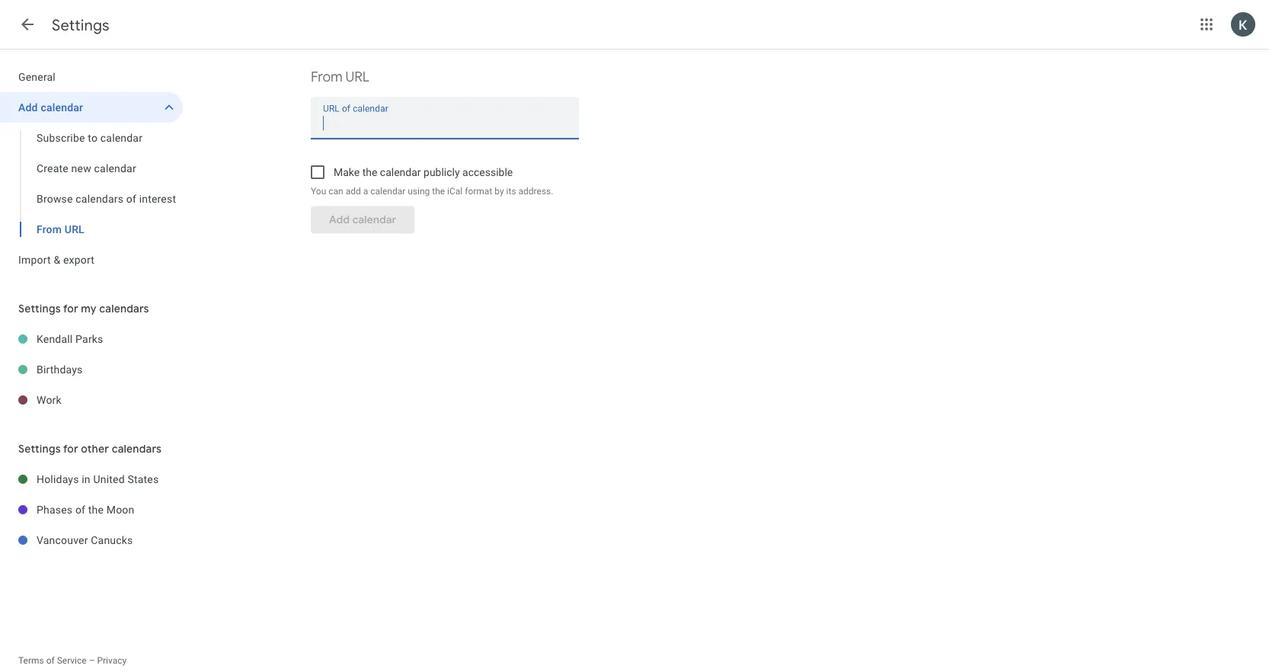 Task type: locate. For each thing, give the bounding box(es) containing it.
of
[[126, 192, 136, 205], [75, 503, 85, 516], [46, 655, 55, 666]]

0 horizontal spatial the
[[88, 503, 104, 516]]

settings heading
[[52, 15, 110, 35]]

0 vertical spatial from url
[[311, 68, 370, 86]]

the up 'a'
[[362, 166, 377, 178]]

settings for other calendars tree
[[0, 464, 183, 555]]

holidays in united states
[[37, 473, 159, 485]]

its
[[506, 186, 516, 197]]

the left moon
[[88, 503, 104, 516]]

0 vertical spatial from
[[311, 68, 343, 86]]

kendall
[[37, 333, 73, 345]]

vancouver canucks link
[[37, 525, 183, 555]]

for for other
[[63, 442, 78, 456]]

1 vertical spatial from url
[[37, 223, 84, 235]]

2 vertical spatial calendars
[[112, 442, 162, 456]]

in
[[82, 473, 91, 485]]

settings
[[52, 15, 110, 35], [18, 302, 61, 315], [18, 442, 61, 456]]

of right phases
[[75, 503, 85, 516]]

calendar for create new calendar
[[94, 162, 136, 174]]

calendar up subscribe
[[41, 101, 83, 114]]

None text field
[[323, 112, 567, 134]]

vancouver canucks tree item
[[0, 525, 183, 555]]

make the calendar publicly accessible
[[334, 166, 513, 178]]

0 vertical spatial url
[[346, 68, 370, 86]]

settings right go back icon on the top of page
[[52, 15, 110, 35]]

1 horizontal spatial url
[[346, 68, 370, 86]]

calendars
[[76, 192, 123, 205], [99, 302, 149, 315], [112, 442, 162, 456]]

import
[[18, 253, 51, 266]]

settings for my calendars
[[18, 302, 149, 315]]

1 vertical spatial for
[[63, 442, 78, 456]]

settings up kendall
[[18, 302, 61, 315]]

phases
[[37, 503, 73, 516]]

can
[[329, 186, 343, 197]]

settings for my calendars tree
[[0, 324, 183, 415]]

the
[[362, 166, 377, 178], [432, 186, 445, 197], [88, 503, 104, 516]]

1 vertical spatial of
[[75, 503, 85, 516]]

for left other
[[63, 442, 78, 456]]

0 vertical spatial of
[[126, 192, 136, 205]]

1 for from the top
[[63, 302, 78, 315]]

calendar right 'a'
[[370, 186, 406, 197]]

holidays
[[37, 473, 79, 485]]

of for –
[[46, 655, 55, 666]]

calendar up using
[[380, 166, 421, 178]]

group
[[0, 123, 183, 245]]

subscribe to calendar
[[37, 131, 143, 144]]

united
[[93, 473, 125, 485]]

settings for settings for my calendars
[[18, 302, 61, 315]]

2 horizontal spatial the
[[432, 186, 445, 197]]

url
[[346, 68, 370, 86], [65, 223, 84, 235]]

calendar right to
[[100, 131, 143, 144]]

browse calendars of interest
[[37, 192, 176, 205]]

terms of service link
[[18, 655, 87, 666]]

2 vertical spatial the
[[88, 503, 104, 516]]

1 vertical spatial from
[[37, 223, 62, 235]]

of for moon
[[75, 503, 85, 516]]

2 vertical spatial of
[[46, 655, 55, 666]]

settings up holidays
[[18, 442, 61, 456]]

calendar
[[41, 101, 83, 114], [100, 131, 143, 144], [94, 162, 136, 174], [380, 166, 421, 178], [370, 186, 406, 197]]

group containing subscribe to calendar
[[0, 123, 183, 245]]

calendar up browse calendars of interest on the left
[[94, 162, 136, 174]]

1 vertical spatial the
[[432, 186, 445, 197]]

of right terms
[[46, 655, 55, 666]]

calendars right my
[[99, 302, 149, 315]]

1 horizontal spatial of
[[75, 503, 85, 516]]

you
[[311, 186, 326, 197]]

calendars up states
[[112, 442, 162, 456]]

1 vertical spatial settings
[[18, 302, 61, 315]]

from url
[[311, 68, 370, 86], [37, 223, 84, 235]]

from
[[311, 68, 343, 86], [37, 223, 62, 235]]

0 vertical spatial the
[[362, 166, 377, 178]]

of inside tree item
[[75, 503, 85, 516]]

0 vertical spatial settings
[[52, 15, 110, 35]]

calendars down create new calendar
[[76, 192, 123, 205]]

1 horizontal spatial from
[[311, 68, 343, 86]]

go back image
[[18, 15, 37, 34]]

0 horizontal spatial url
[[65, 223, 84, 235]]

2 for from the top
[[63, 442, 78, 456]]

add calendar
[[18, 101, 83, 114]]

of left interest
[[126, 192, 136, 205]]

holidays in united states link
[[37, 464, 183, 494]]

for left my
[[63, 302, 78, 315]]

0 horizontal spatial from url
[[37, 223, 84, 235]]

0 horizontal spatial of
[[46, 655, 55, 666]]

for
[[63, 302, 78, 315], [63, 442, 78, 456]]

terms
[[18, 655, 44, 666]]

1 vertical spatial url
[[65, 223, 84, 235]]

my
[[81, 302, 97, 315]]

birthdays tree item
[[0, 354, 183, 385]]

publicly
[[424, 166, 460, 178]]

1 horizontal spatial the
[[362, 166, 377, 178]]

0 vertical spatial for
[[63, 302, 78, 315]]

holidays in united states tree item
[[0, 464, 183, 494]]

–
[[89, 655, 95, 666]]

2 vertical spatial settings
[[18, 442, 61, 456]]

terms of service – privacy
[[18, 655, 127, 666]]

the left ical
[[432, 186, 445, 197]]

settings for other calendars
[[18, 442, 162, 456]]

tree
[[0, 62, 183, 275]]

calendars for other
[[112, 442, 162, 456]]

1 vertical spatial calendars
[[99, 302, 149, 315]]

add
[[18, 101, 38, 114]]



Task type: vqa. For each thing, say whether or not it's contained in the screenshot.
from url to the right
yes



Task type: describe. For each thing, give the bounding box(es) containing it.
moon
[[106, 503, 134, 516]]

you can add a calendar using the ical format by its address.
[[311, 186, 554, 197]]

kendall parks
[[37, 333, 103, 345]]

calendar inside tree item
[[41, 101, 83, 114]]

the inside "phases of the moon" link
[[88, 503, 104, 516]]

&
[[54, 253, 60, 266]]

calendars for my
[[99, 302, 149, 315]]

1 horizontal spatial from url
[[311, 68, 370, 86]]

add
[[346, 186, 361, 197]]

create new calendar
[[37, 162, 136, 174]]

work
[[37, 394, 62, 406]]

phases of the moon link
[[37, 494, 183, 525]]

add calendar tree item
[[0, 92, 183, 123]]

states
[[128, 473, 159, 485]]

birthdays
[[37, 363, 83, 376]]

export
[[63, 253, 95, 266]]

ical
[[447, 186, 463, 197]]

vancouver
[[37, 534, 88, 546]]

birthdays link
[[37, 354, 183, 385]]

by
[[495, 186, 504, 197]]

for for my
[[63, 302, 78, 315]]

tree containing general
[[0, 62, 183, 275]]

create
[[37, 162, 69, 174]]

import & export
[[18, 253, 95, 266]]

privacy link
[[97, 655, 127, 666]]

canucks
[[91, 534, 133, 546]]

other
[[81, 442, 109, 456]]

2 horizontal spatial of
[[126, 192, 136, 205]]

service
[[57, 655, 87, 666]]

general
[[18, 70, 56, 83]]

format
[[465, 186, 492, 197]]

vancouver canucks
[[37, 534, 133, 546]]

work link
[[37, 385, 183, 415]]

calendar for subscribe to calendar
[[100, 131, 143, 144]]

interest
[[139, 192, 176, 205]]

parks
[[76, 333, 103, 345]]

accessible
[[463, 166, 513, 178]]

phases of the moon
[[37, 503, 134, 516]]

subscribe
[[37, 131, 85, 144]]

new
[[71, 162, 91, 174]]

address.
[[519, 186, 554, 197]]

to
[[88, 131, 98, 144]]

0 vertical spatial calendars
[[76, 192, 123, 205]]

settings for settings for other calendars
[[18, 442, 61, 456]]

a
[[363, 186, 368, 197]]

using
[[408, 186, 430, 197]]

browse
[[37, 192, 73, 205]]

settings for settings
[[52, 15, 110, 35]]

calendar for make the calendar publicly accessible
[[380, 166, 421, 178]]

0 horizontal spatial from
[[37, 223, 62, 235]]

privacy
[[97, 655, 127, 666]]

kendall parks tree item
[[0, 324, 183, 354]]

make
[[334, 166, 360, 178]]

work tree item
[[0, 385, 183, 415]]

phases of the moon tree item
[[0, 494, 183, 525]]



